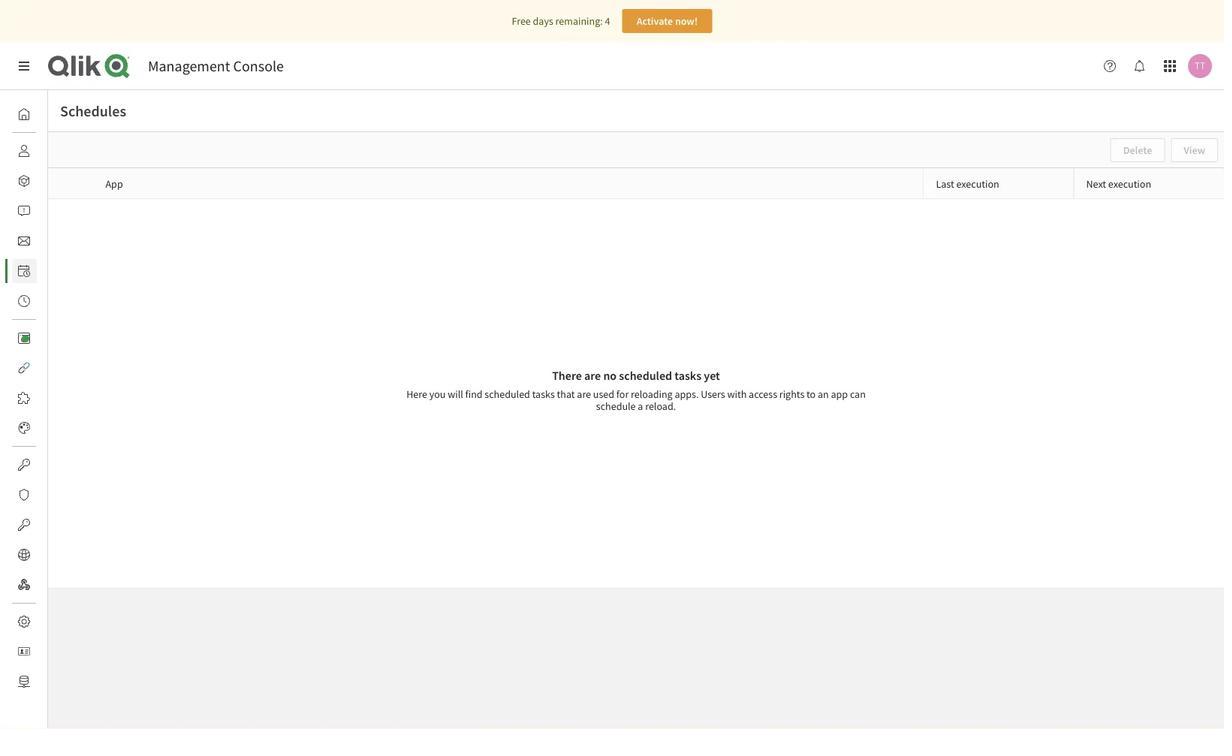 Task type: locate. For each thing, give the bounding box(es) containing it.
execution right last
[[956, 177, 999, 190]]

here
[[406, 387, 427, 400]]

content image
[[18, 332, 30, 344]]

2 execution from the left
[[1108, 177, 1151, 190]]

last
[[936, 177, 954, 190]]

alerts image
[[18, 205, 30, 217]]

are left the no at the bottom of page
[[584, 368, 601, 383]]

management
[[148, 57, 230, 75]]

management console
[[148, 57, 284, 75]]

tasks
[[675, 368, 701, 383], [532, 387, 555, 400]]

generic links image
[[18, 362, 30, 374]]

with
[[727, 387, 747, 400]]

users image
[[18, 145, 30, 157]]

0 vertical spatial tasks
[[675, 368, 701, 383]]

web image
[[18, 549, 30, 561]]

tasks up 'apps.'
[[675, 368, 701, 383]]

scheduled right the find
[[485, 387, 530, 400]]

execution
[[956, 177, 999, 190], [1108, 177, 1151, 190]]

schedule
[[596, 399, 636, 412]]

extensions image
[[18, 392, 30, 404]]

next
[[1086, 177, 1106, 190]]

you
[[429, 387, 446, 400]]

remaining:
[[555, 14, 603, 28]]

new connector image
[[22, 335, 29, 342]]

are right the that
[[577, 387, 591, 400]]

can
[[850, 387, 866, 400]]

to
[[807, 387, 816, 400]]

used
[[593, 387, 614, 400]]

scheduled
[[619, 368, 672, 383], [485, 387, 530, 400]]

yet
[[704, 368, 720, 383]]

are
[[584, 368, 601, 383], [577, 387, 591, 400]]

navigation pane element
[[0, 96, 75, 700]]

apps.
[[675, 387, 699, 400]]

content security policy image
[[18, 489, 30, 501]]

execution for last execution
[[956, 177, 999, 190]]

execution right next
[[1108, 177, 1151, 190]]

reload.
[[645, 399, 676, 412]]

1 horizontal spatial execution
[[1108, 177, 1151, 190]]

reloading
[[631, 387, 673, 400]]

0 horizontal spatial execution
[[956, 177, 999, 190]]

home
[[48, 107, 75, 121]]

0 horizontal spatial scheduled
[[485, 387, 530, 400]]

terry turtle image
[[1188, 54, 1212, 78]]

subscriptions image
[[18, 235, 30, 247]]

0 horizontal spatial tasks
[[532, 387, 555, 400]]

activate
[[637, 14, 673, 28]]

0 vertical spatial scheduled
[[619, 368, 672, 383]]

find
[[465, 387, 483, 400]]

data gateways image
[[18, 676, 30, 688]]

last execution
[[936, 177, 999, 190]]

1 execution from the left
[[956, 177, 999, 190]]

free days remaining: 4
[[512, 14, 610, 28]]

scheduled up reloading
[[619, 368, 672, 383]]

execution for next execution
[[1108, 177, 1151, 190]]

1 vertical spatial tasks
[[532, 387, 555, 400]]

tasks left the that
[[532, 387, 555, 400]]



Task type: vqa. For each thing, say whether or not it's contained in the screenshot.
get in Subscribe to a chart or sheet to receive it by email on a regular basis. Click 'Subscribe' on the chart or sheet in the app to get started.
no



Task type: describe. For each thing, give the bounding box(es) containing it.
themes image
[[18, 422, 30, 434]]

1 vertical spatial scheduled
[[485, 387, 530, 400]]

free
[[512, 14, 531, 28]]

open sidebar menu image
[[18, 60, 30, 72]]

there are no scheduled tasks yet here you will find scheduled tasks that are used for reloading apps. users with access rights to an app can schedule a reload.
[[406, 368, 866, 412]]

home link
[[12, 102, 75, 126]]

oauth image
[[18, 519, 30, 531]]

will
[[448, 387, 463, 400]]

days
[[533, 14, 553, 28]]

there
[[552, 368, 582, 383]]

an
[[818, 387, 829, 400]]

webhooks image
[[18, 579, 30, 591]]

rights
[[779, 387, 804, 400]]

schedules image
[[18, 265, 30, 277]]

for
[[616, 387, 629, 400]]

api keys image
[[18, 459, 30, 471]]

no
[[603, 368, 617, 383]]

activate now!
[[637, 14, 698, 28]]

spaces image
[[18, 175, 30, 187]]

users
[[701, 387, 725, 400]]

identity provider image
[[18, 646, 30, 658]]

0 vertical spatial are
[[584, 368, 601, 383]]

1 horizontal spatial tasks
[[675, 368, 701, 383]]

activate now! link
[[622, 9, 712, 33]]

home image
[[18, 108, 30, 120]]

access
[[749, 387, 777, 400]]

app
[[831, 387, 848, 400]]

app
[[106, 177, 123, 190]]

1 horizontal spatial scheduled
[[619, 368, 672, 383]]

now!
[[675, 14, 698, 28]]

next execution
[[1086, 177, 1151, 190]]

events image
[[18, 295, 30, 307]]

4
[[605, 14, 610, 28]]

console
[[233, 57, 284, 75]]

that
[[557, 387, 575, 400]]

schedules
[[60, 102, 126, 121]]

1 vertical spatial are
[[577, 387, 591, 400]]

a
[[638, 399, 643, 412]]

settings image
[[18, 616, 30, 628]]

management console element
[[148, 57, 284, 75]]



